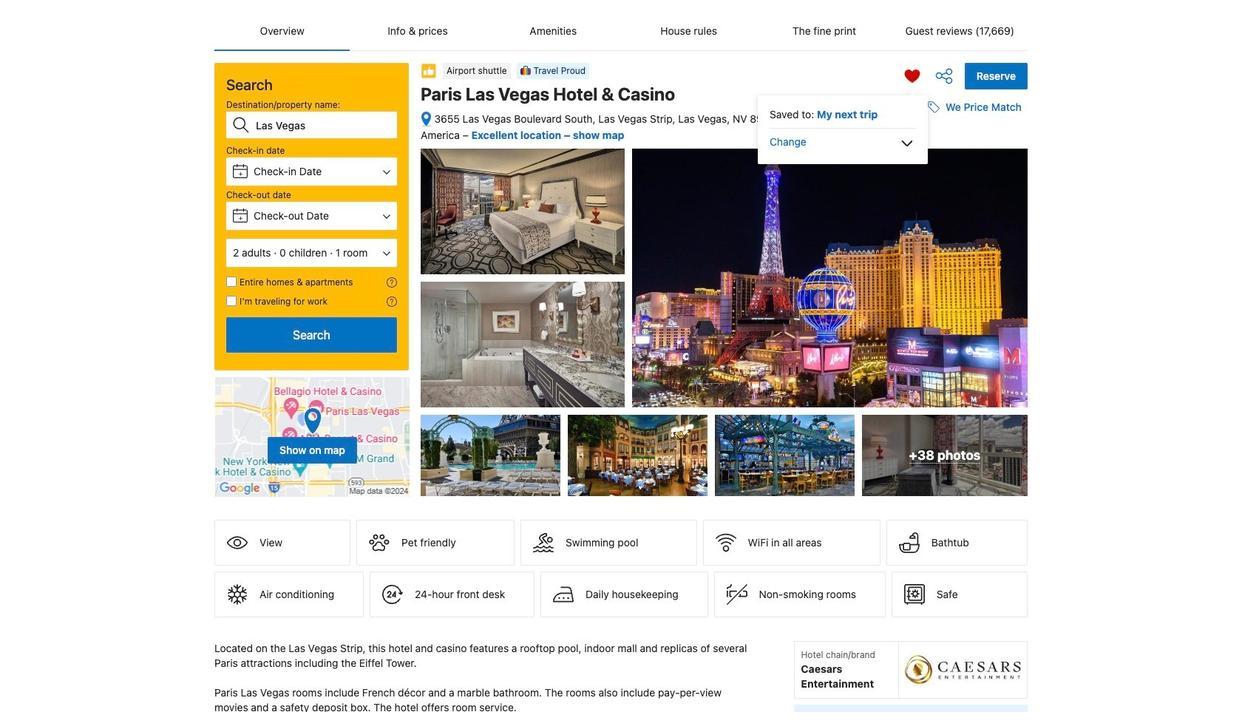 Task type: vqa. For each thing, say whether or not it's contained in the screenshot.
Scored 9.2 element
yes



Task type: locate. For each thing, give the bounding box(es) containing it.
if you select this option, we'll show you popular business travel features like breakfast, wifi and free parking. image
[[387, 296, 397, 307], [387, 296, 397, 307]]

next image
[[1003, 248, 1020, 266]]

section
[[209, 51, 415, 498]]

click to open map view image
[[421, 111, 432, 128]]

Where are you going? field
[[250, 112, 397, 138]]

caesars entertainment image
[[905, 648, 1021, 692]]

scored 9.2 element
[[989, 332, 1013, 356]]



Task type: describe. For each thing, give the bounding box(es) containing it.
scored 7.7 element
[[989, 166, 1013, 189]]

rated good element
[[841, 163, 983, 181]]

previous image
[[834, 248, 852, 266]]

we'll show you stays where you can have the entire place to yourself image
[[387, 277, 397, 288]]

we'll show you stays where you can have the entire place to yourself image
[[387, 277, 397, 288]]



